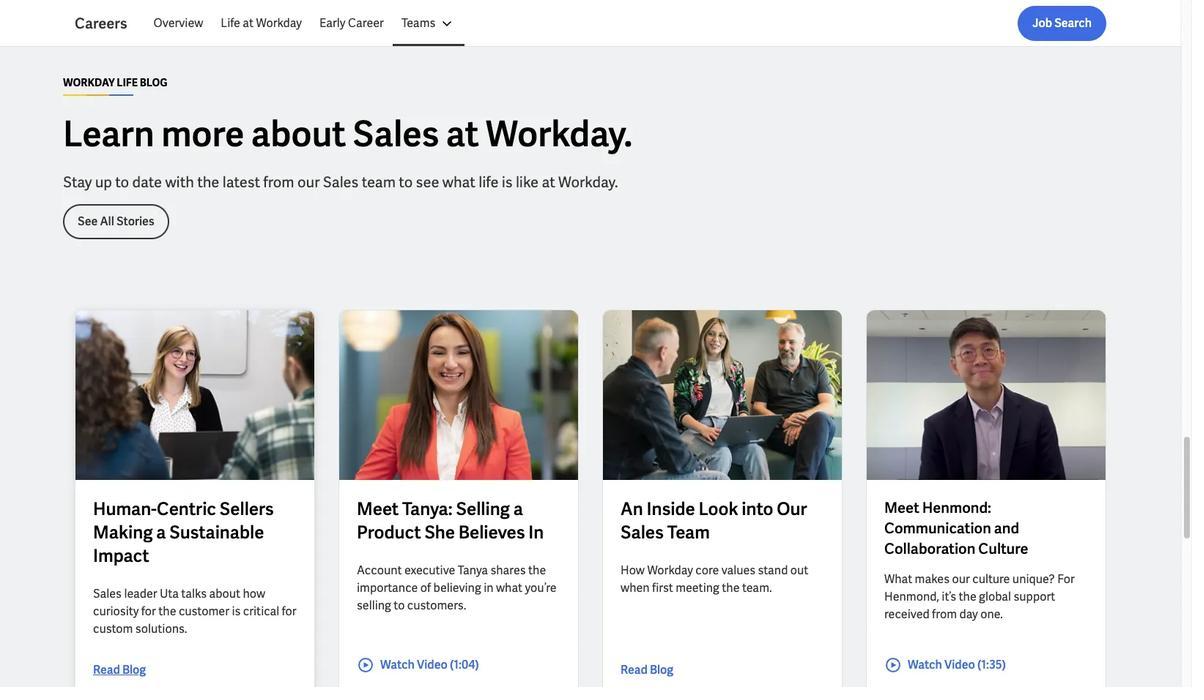Task type: vqa. For each thing, say whether or not it's contained in the screenshot.
Account executive Tanya shares the importance of believing in what you're selling to customers.
yes



Task type: describe. For each thing, give the bounding box(es) containing it.
workday life blog
[[63, 76, 168, 89]]

life at workday link
[[212, 6, 311, 41]]

meeting
[[676, 581, 719, 597]]

stay up to date with the latest from our sales team to see what life is like at workday.
[[63, 173, 618, 192]]

early career
[[319, 15, 384, 31]]

our
[[777, 499, 807, 521]]

life
[[479, 173, 499, 192]]

impact
[[93, 545, 149, 568]]

0 horizontal spatial from
[[263, 173, 294, 192]]

more
[[161, 111, 244, 157]]

selling
[[357, 599, 391, 614]]

the inside what makes our culture unique? for henmond, it's the global support received from day one.
[[959, 590, 976, 605]]

to left see
[[399, 173, 413, 192]]

inside
[[647, 499, 695, 521]]

shares
[[490, 564, 526, 579]]

see
[[78, 214, 98, 229]]

the right with
[[197, 173, 219, 192]]

with
[[165, 173, 194, 192]]

collaboration
[[884, 540, 975, 559]]

watch video (1:04)
[[380, 658, 479, 674]]

stay
[[63, 173, 92, 192]]

0 horizontal spatial life
[[117, 76, 138, 89]]

all
[[100, 214, 114, 229]]

from inside what makes our culture unique? for henmond, it's the global support received from day one.
[[932, 608, 957, 623]]

selling
[[456, 499, 510, 521]]

job search
[[1033, 15, 1092, 31]]

2 for from the left
[[282, 605, 296, 620]]

solutions.
[[135, 622, 187, 638]]

to inside account executive tanya shares the importance of believing in what you're selling to customers.
[[394, 599, 405, 614]]

job
[[1033, 15, 1052, 31]]

teams button
[[393, 6, 465, 41]]

product
[[357, 522, 421, 545]]

human-centric sellers making a sustainable impact
[[93, 499, 274, 568]]

she
[[424, 522, 455, 545]]

talks
[[181, 587, 207, 603]]

careers
[[75, 14, 127, 33]]

sales leader uta talks about how curiosity for the customer is critical for custom solutions.
[[93, 587, 296, 638]]

curiosity
[[93, 605, 139, 620]]

read for human-centric sellers making a sustainable impact
[[93, 663, 120, 679]]

read the workday life blog image for sellers
[[75, 311, 314, 481]]

when
[[621, 581, 650, 597]]

video for product
[[417, 658, 447, 674]]

search
[[1054, 15, 1092, 31]]

customer
[[179, 605, 229, 620]]

careers link
[[75, 13, 145, 34]]

video for collaboration
[[944, 658, 975, 674]]

overview link
[[145, 6, 212, 41]]

one.
[[980, 608, 1003, 623]]

out
[[790, 564, 808, 579]]

overview
[[154, 15, 203, 31]]

watch for product
[[380, 658, 415, 674]]

and
[[994, 520, 1019, 539]]

watch video (1:04) link
[[357, 657, 479, 675]]

team
[[362, 173, 396, 192]]

critical
[[243, 605, 279, 620]]

culture
[[972, 573, 1010, 588]]

teams
[[401, 15, 435, 31]]

see all stories
[[78, 214, 154, 229]]

latest
[[222, 173, 260, 192]]

watch video (1:35)
[[908, 658, 1006, 674]]

read blog link for team
[[621, 663, 673, 680]]

stories
[[116, 214, 154, 229]]

first
[[652, 581, 673, 597]]

0 vertical spatial about
[[251, 111, 346, 157]]

sustainable
[[169, 522, 264, 545]]

values
[[722, 564, 755, 579]]

learn more about sales at workday.
[[63, 111, 633, 157]]

what makes our culture unique? for henmond, it's the global support received from day one.
[[884, 573, 1075, 623]]

sales inside an inside look into our sales team
[[621, 522, 664, 545]]

makes
[[915, 573, 950, 588]]

tanya
[[458, 564, 488, 579]]

a inside meet tanya: selling a product she believes in
[[513, 499, 523, 521]]

like
[[516, 173, 539, 192]]

received
[[884, 608, 930, 623]]

the inside account executive tanya shares the importance of believing in what you're selling to customers.
[[528, 564, 546, 579]]

job search link
[[1018, 6, 1106, 41]]

is inside sales leader uta talks about how curiosity for the customer is critical for custom solutions.
[[232, 605, 241, 620]]

centric
[[157, 499, 216, 521]]

list containing overview
[[145, 6, 1106, 41]]

blog for human-centric sellers making a sustainable impact
[[122, 663, 146, 679]]

what
[[884, 573, 912, 588]]

see all stories link
[[63, 204, 169, 239]]

0 vertical spatial what
[[442, 173, 475, 192]]

early
[[319, 15, 345, 31]]

watch video (1:35) link
[[884, 657, 1006, 675]]

importance
[[357, 581, 418, 597]]

team
[[667, 522, 710, 545]]

1 horizontal spatial life
[[221, 15, 240, 31]]

career
[[348, 15, 384, 31]]



Task type: locate. For each thing, give the bounding box(es) containing it.
2 vertical spatial workday
[[647, 564, 693, 579]]

menu
[[145, 6, 465, 41]]

learn
[[63, 111, 154, 157]]

watch the workday life image
[[339, 311, 578, 481]]

life
[[221, 15, 240, 31], [117, 76, 138, 89]]

about up the stay up to date with the latest from our sales team to see what life is like at workday.
[[251, 111, 346, 157]]

workday.
[[486, 111, 633, 157], [558, 173, 618, 192]]

1 horizontal spatial read
[[621, 663, 647, 679]]

read blog link
[[93, 663, 146, 680], [621, 663, 673, 680]]

the up day
[[959, 590, 976, 605]]

tanya:
[[402, 499, 453, 521]]

0 horizontal spatial about
[[209, 587, 240, 603]]

read blog for team
[[621, 663, 673, 679]]

to down importance
[[394, 599, 405, 614]]

stand
[[758, 564, 788, 579]]

0 vertical spatial a
[[513, 499, 523, 521]]

meet for meet tanya: selling a product she believes in
[[357, 499, 399, 521]]

about
[[251, 111, 346, 157], [209, 587, 240, 603]]

leader
[[124, 587, 157, 603]]

0 horizontal spatial video
[[417, 658, 447, 674]]

for
[[1057, 573, 1075, 588]]

sales up curiosity
[[93, 587, 122, 603]]

1 horizontal spatial our
[[952, 573, 970, 588]]

for right critical
[[282, 605, 296, 620]]

watch for collaboration
[[908, 658, 942, 674]]

what left life
[[442, 173, 475, 192]]

what inside account executive tanya shares the importance of believing in what you're selling to customers.
[[496, 581, 522, 597]]

1 horizontal spatial video
[[944, 658, 975, 674]]

1 vertical spatial workday.
[[558, 173, 618, 192]]

menu containing overview
[[145, 6, 465, 41]]

read
[[93, 663, 120, 679], [621, 663, 647, 679]]

a inside 'human-centric sellers making a sustainable impact'
[[156, 522, 166, 545]]

a down centric
[[156, 522, 166, 545]]

0 horizontal spatial what
[[442, 173, 475, 192]]

meet for meet henmond: communication and collaboration culture
[[884, 499, 919, 518]]

0 horizontal spatial our
[[297, 173, 320, 192]]

global
[[979, 590, 1011, 605]]

human-
[[93, 499, 157, 521]]

0 horizontal spatial is
[[232, 605, 241, 620]]

the down values
[[722, 581, 740, 597]]

early career link
[[311, 6, 393, 41]]

1 vertical spatial from
[[932, 608, 957, 623]]

workday left early
[[256, 15, 302, 31]]

meet inside meet henmond: communication and collaboration culture
[[884, 499, 919, 518]]

1 watch from the left
[[380, 658, 415, 674]]

into
[[742, 499, 773, 521]]

1 vertical spatial workday
[[63, 76, 115, 89]]

account executive tanya shares the importance of believing in what you're selling to customers.
[[357, 564, 557, 614]]

about inside sales leader uta talks about how curiosity for the customer is critical for custom solutions.
[[209, 587, 240, 603]]

0 vertical spatial at
[[243, 15, 254, 31]]

executive
[[404, 564, 455, 579]]

believes
[[458, 522, 525, 545]]

list
[[145, 6, 1106, 41]]

1 read blog link from the left
[[93, 663, 146, 680]]

1 horizontal spatial for
[[282, 605, 296, 620]]

1 read blog from the left
[[93, 663, 146, 679]]

our inside what makes our culture unique? for henmond, it's the global support received from day one.
[[952, 573, 970, 588]]

core
[[696, 564, 719, 579]]

see
[[416, 173, 439, 192]]

2 horizontal spatial workday
[[647, 564, 693, 579]]

2 read the workday life blog image from the left
[[603, 311, 842, 481]]

1 horizontal spatial read blog link
[[621, 663, 673, 680]]

sales up team
[[353, 111, 439, 157]]

our up it's
[[952, 573, 970, 588]]

(1:04)
[[450, 658, 479, 674]]

0 vertical spatial workday.
[[486, 111, 633, 157]]

custom
[[93, 622, 133, 638]]

2 watch from the left
[[908, 658, 942, 674]]

0 vertical spatial is
[[502, 173, 513, 192]]

0 vertical spatial from
[[263, 173, 294, 192]]

1 vertical spatial what
[[496, 581, 522, 597]]

life at workday
[[221, 15, 302, 31]]

up
[[95, 173, 112, 192]]

read the workday life blog image for look
[[603, 311, 842, 481]]

about up "customer"
[[209, 587, 240, 603]]

2 vertical spatial at
[[542, 173, 555, 192]]

0 horizontal spatial read the workday life blog image
[[75, 311, 314, 481]]

workday inside how workday core values stand out when first meeting the team.
[[647, 564, 693, 579]]

from down it's
[[932, 608, 957, 623]]

1 vertical spatial at
[[446, 111, 479, 157]]

support
[[1014, 590, 1055, 605]]

sales inside sales leader uta talks about how curiosity for the customer is critical for custom solutions.
[[93, 587, 122, 603]]

read blog link for impact
[[93, 663, 146, 680]]

of
[[420, 581, 431, 597]]

an
[[621, 499, 643, 521]]

1 vertical spatial is
[[232, 605, 241, 620]]

0 horizontal spatial read
[[93, 663, 120, 679]]

(1:35)
[[977, 658, 1006, 674]]

unique?
[[1012, 573, 1055, 588]]

day
[[959, 608, 978, 623]]

from
[[263, 173, 294, 192], [932, 608, 957, 623]]

henmond:
[[922, 499, 991, 518]]

2 read blog link from the left
[[621, 663, 673, 680]]

sales down an
[[621, 522, 664, 545]]

0 horizontal spatial workday
[[63, 76, 115, 89]]

a right selling
[[513, 499, 523, 521]]

making
[[93, 522, 153, 545]]

read for an inside look into our sales team
[[621, 663, 647, 679]]

1 horizontal spatial watch
[[908, 658, 942, 674]]

our down learn more about sales at workday.
[[297, 173, 320, 192]]

at right like
[[542, 173, 555, 192]]

0 horizontal spatial read blog
[[93, 663, 146, 679]]

1 vertical spatial about
[[209, 587, 240, 603]]

at right overview
[[243, 15, 254, 31]]

video left "(1:35)"
[[944, 658, 975, 674]]

team.
[[742, 581, 772, 597]]

workday. up like
[[486, 111, 633, 157]]

1 horizontal spatial at
[[446, 111, 479, 157]]

how
[[621, 564, 645, 579]]

our
[[297, 173, 320, 192], [952, 573, 970, 588]]

sellers
[[220, 499, 274, 521]]

1 horizontal spatial read blog
[[621, 663, 673, 679]]

read blog
[[93, 663, 146, 679], [621, 663, 673, 679]]

1 vertical spatial a
[[156, 522, 166, 545]]

0 vertical spatial workday
[[256, 15, 302, 31]]

1 read the workday life blog image from the left
[[75, 311, 314, 481]]

1 for from the left
[[141, 605, 156, 620]]

0 horizontal spatial read blog link
[[93, 663, 146, 680]]

life up learn
[[117, 76, 138, 89]]

for down leader
[[141, 605, 156, 620]]

1 vertical spatial our
[[952, 573, 970, 588]]

1 horizontal spatial about
[[251, 111, 346, 157]]

0 horizontal spatial meet
[[357, 499, 399, 521]]

date
[[132, 173, 162, 192]]

meet henmond: communication and collaboration culture
[[884, 499, 1028, 559]]

meet inside meet tanya: selling a product she believes in
[[357, 499, 399, 521]]

meet tanya: selling a product she believes in
[[357, 499, 544, 545]]

workday
[[256, 15, 302, 31], [63, 76, 115, 89], [647, 564, 693, 579]]

1 horizontal spatial meet
[[884, 499, 919, 518]]

0 horizontal spatial for
[[141, 605, 156, 620]]

workday. right like
[[558, 173, 618, 192]]

workday up learn
[[63, 76, 115, 89]]

the inside how workday core values stand out when first meeting the team.
[[722, 581, 740, 597]]

blog
[[140, 76, 168, 89], [122, 663, 146, 679], [650, 663, 673, 679]]

2 horizontal spatial at
[[542, 173, 555, 192]]

0 vertical spatial life
[[221, 15, 240, 31]]

how workday core values stand out when first meeting the team.
[[621, 564, 808, 597]]

customers.
[[407, 599, 466, 614]]

1 horizontal spatial from
[[932, 608, 957, 623]]

2 read blog from the left
[[621, 663, 673, 679]]

1 horizontal spatial what
[[496, 581, 522, 597]]

video left (1:04)
[[417, 658, 447, 674]]

culture
[[978, 540, 1028, 559]]

it's
[[942, 590, 956, 605]]

workday up the first
[[647, 564, 693, 579]]

0 vertical spatial our
[[297, 173, 320, 192]]

read blog for impact
[[93, 663, 146, 679]]

believing
[[433, 581, 481, 597]]

the up 'you're'
[[528, 564, 546, 579]]

the inside sales leader uta talks about how curiosity for the customer is critical for custom solutions.
[[158, 605, 176, 620]]

life right overview
[[221, 15, 240, 31]]

is right life
[[502, 173, 513, 192]]

0 horizontal spatial at
[[243, 15, 254, 31]]

1 horizontal spatial workday
[[256, 15, 302, 31]]

how
[[243, 587, 265, 603]]

1 vertical spatial life
[[117, 76, 138, 89]]

communication
[[884, 520, 991, 539]]

the down uta
[[158, 605, 176, 620]]

1 horizontal spatial is
[[502, 173, 513, 192]]

you're
[[525, 581, 557, 597]]

henmond,
[[884, 590, 939, 605]]

what down shares
[[496, 581, 522, 597]]

0 horizontal spatial watch
[[380, 658, 415, 674]]

account
[[357, 564, 402, 579]]

0 horizontal spatial a
[[156, 522, 166, 545]]

watch down received
[[908, 658, 942, 674]]

read the workday life blog image
[[75, 311, 314, 481], [603, 311, 842, 481]]

sales left team
[[323, 173, 359, 192]]

blog for an inside look into our sales team
[[650, 663, 673, 679]]

1 video from the left
[[417, 658, 447, 674]]

2 read from the left
[[621, 663, 647, 679]]

is left critical
[[232, 605, 241, 620]]

1 horizontal spatial read the workday life blog image
[[603, 311, 842, 481]]

from right latest
[[263, 173, 294, 192]]

meet up communication
[[884, 499, 919, 518]]

meet up the product
[[357, 499, 399, 521]]

1 read from the left
[[93, 663, 120, 679]]

1 horizontal spatial a
[[513, 499, 523, 521]]

2 video from the left
[[944, 658, 975, 674]]

to right up
[[115, 173, 129, 192]]

an inside look into our sales team
[[621, 499, 807, 545]]

at up life
[[446, 111, 479, 157]]

watch down selling
[[380, 658, 415, 674]]

in
[[529, 522, 544, 545]]

in
[[484, 581, 493, 597]]

watch
[[380, 658, 415, 674], [908, 658, 942, 674]]



